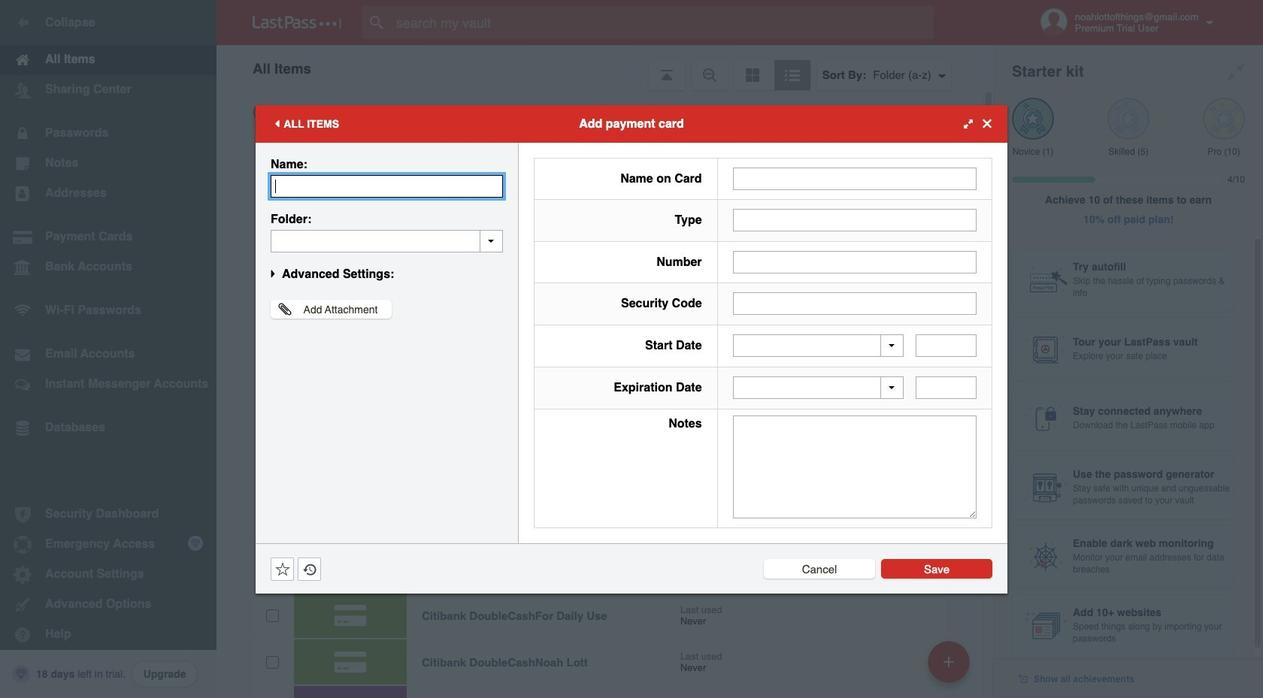 Task type: describe. For each thing, give the bounding box(es) containing it.
vault options navigation
[[217, 45, 995, 90]]

new item image
[[944, 657, 955, 668]]

main navigation navigation
[[0, 0, 217, 699]]



Task type: locate. For each thing, give the bounding box(es) containing it.
new item navigation
[[923, 637, 980, 699]]

dialog
[[256, 105, 1008, 594]]

search my vault text field
[[363, 6, 964, 39]]

None text field
[[271, 175, 503, 197], [733, 251, 977, 274], [733, 293, 977, 315], [271, 175, 503, 197], [733, 251, 977, 274], [733, 293, 977, 315]]

None text field
[[733, 168, 977, 190], [733, 209, 977, 232], [271, 230, 503, 252], [916, 335, 977, 358], [916, 377, 977, 400], [733, 416, 977, 519], [733, 168, 977, 190], [733, 209, 977, 232], [271, 230, 503, 252], [916, 335, 977, 358], [916, 377, 977, 400], [733, 416, 977, 519]]

lastpass image
[[253, 16, 342, 29]]

Search search field
[[363, 6, 964, 39]]



